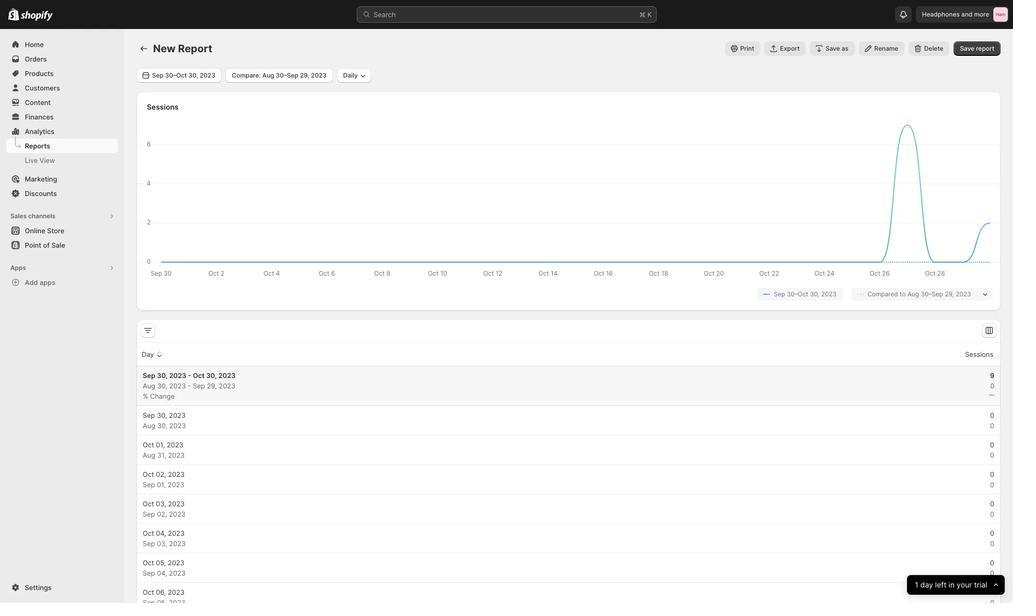 Task type: describe. For each thing, give the bounding box(es) containing it.
orders link
[[6, 52, 118, 66]]

⌘
[[640, 10, 646, 19]]

sep inside oct 02, 2023 sep 01, 2023
[[143, 481, 155, 489]]

sep inside oct 04, 2023 sep 03, 2023
[[143, 539, 155, 548]]

aug inside 'dropdown button'
[[262, 71, 274, 79]]

delete button
[[909, 41, 950, 56]]

analytics link
[[6, 124, 118, 139]]

shopify image
[[21, 11, 53, 21]]

k
[[648, 10, 652, 19]]

finances link
[[6, 110, 118, 124]]

29, inside sep 30, 2023 - oct 30, 2023 aug 30, 2023 - sep 29, 2023 % change
[[207, 382, 217, 390]]

print
[[740, 44, 754, 52]]

2 0 from the top
[[990, 411, 995, 419]]

orders
[[25, 55, 47, 63]]

online store link
[[6, 223, 118, 238]]

1
[[915, 580, 918, 589]]

oct 03, 2023 sep 02, 2023
[[143, 500, 186, 518]]

discounts
[[25, 189, 57, 198]]

point of sale
[[25, 241, 65, 249]]

channels
[[28, 212, 55, 220]]

day button
[[140, 344, 166, 364]]

add
[[25, 278, 38, 287]]

left
[[935, 580, 947, 589]]

store
[[47, 227, 64, 235]]

1 day left in your trial
[[915, 580, 987, 589]]

save for save as
[[826, 44, 840, 52]]

and
[[962, 10, 973, 18]]

products
[[25, 69, 54, 78]]

sep inside dropdown button
[[152, 71, 164, 79]]

discounts link
[[6, 186, 118, 201]]

9
[[990, 371, 995, 380]]

daily button
[[337, 68, 371, 83]]

products link
[[6, 66, 118, 81]]

view
[[40, 156, 55, 164]]

search
[[374, 10, 396, 19]]

export
[[780, 44, 800, 52]]

home
[[25, 40, 44, 49]]

add apps
[[25, 278, 55, 287]]

sales channels button
[[6, 209, 118, 223]]

save report button
[[954, 41, 1001, 56]]

3 0 from the top
[[990, 422, 995, 430]]

save as
[[826, 44, 849, 52]]

02, inside oct 03, 2023 sep 02, 2023
[[157, 510, 167, 518]]

oct inside sep 30, 2023 - oct 30, 2023 aug 30, 2023 - sep 29, 2023 % change
[[193, 371, 205, 380]]

oct 05, 2023 sep 04, 2023
[[143, 559, 186, 577]]

sessions button
[[953, 344, 995, 364]]

live view link
[[6, 153, 118, 168]]

04, inside oct 05, 2023 sep 04, 2023
[[157, 569, 167, 577]]

shopify image
[[8, 8, 19, 21]]

compare:
[[232, 71, 261, 79]]

print button
[[725, 41, 761, 56]]

rename button
[[859, 41, 905, 56]]

7 0 from the top
[[990, 481, 995, 489]]

apps
[[10, 264, 26, 272]]

0 0 for sep 03, 2023
[[990, 529, 995, 548]]

headphones and more
[[922, 10, 989, 18]]

of
[[43, 241, 50, 249]]

2 horizontal spatial 29,
[[945, 290, 954, 298]]

apps
[[40, 278, 55, 287]]

14 0 from the top
[[990, 588, 995, 596]]

content
[[25, 98, 51, 107]]

report
[[976, 44, 995, 52]]

point of sale link
[[6, 238, 118, 252]]

oct for oct 05, 2023
[[143, 559, 154, 567]]

1 - from the top
[[188, 371, 191, 380]]

aug inside sep 30, 2023 aug 30, 2023
[[143, 422, 155, 430]]

live view
[[25, 156, 55, 164]]

save for save report
[[960, 44, 975, 52]]

0 0 for sep 04, 2023
[[990, 559, 995, 577]]

sep 30–oct 30, 2023 button
[[137, 68, 222, 83]]

2 - from the top
[[188, 382, 191, 390]]

more
[[974, 10, 989, 18]]

export button
[[765, 41, 806, 56]]

point of sale button
[[0, 238, 124, 252]]

aug inside sep 30, 2023 - oct 30, 2023 aug 30, 2023 - sep 29, 2023 % change
[[143, 382, 155, 390]]

oct 01, 2023 aug 31, 2023
[[143, 441, 185, 459]]

settings
[[25, 583, 52, 592]]

oct 06, 2023
[[143, 588, 185, 596]]

oct for oct 01, 2023
[[143, 441, 154, 449]]

aug right to
[[908, 290, 919, 298]]

day
[[920, 580, 933, 589]]

30, inside dropdown button
[[189, 71, 198, 79]]

oct 04, 2023 sep 03, 2023
[[143, 529, 186, 548]]

oct for oct 04, 2023
[[143, 529, 154, 537]]

new
[[153, 42, 176, 55]]

03, inside oct 03, 2023 sep 02, 2023
[[156, 500, 166, 508]]

12 0 from the top
[[990, 559, 995, 567]]

rename
[[875, 44, 899, 52]]

01, inside oct 02, 2023 sep 01, 2023
[[157, 481, 166, 489]]

compared to aug 30–sep 29, 2023
[[868, 290, 971, 298]]

content link
[[6, 95, 118, 110]]

1 vertical spatial 30–oct
[[787, 290, 808, 298]]

save as button
[[810, 41, 855, 56]]

daily
[[343, 71, 358, 79]]

save report
[[960, 44, 995, 52]]



Task type: vqa. For each thing, say whether or not it's contained in the screenshot.
report
yes



Task type: locate. For each thing, give the bounding box(es) containing it.
sep inside sep 30, 2023 aug 30, 2023
[[143, 411, 155, 419]]

compare: aug 30–sep 29, 2023
[[232, 71, 327, 79]]

sep 30, 2023 aug 30, 2023
[[143, 411, 186, 430]]

04, down 05,
[[157, 569, 167, 577]]

oct inside oct 02, 2023 sep 01, 2023
[[143, 470, 154, 478]]

2 save from the left
[[960, 44, 975, 52]]

oct inside oct 04, 2023 sep 03, 2023
[[143, 529, 154, 537]]

0 horizontal spatial sep 30–oct 30, 2023
[[152, 71, 215, 79]]

oct 02, 2023 sep 01, 2023
[[143, 470, 185, 489]]

0 horizontal spatial sessions
[[147, 102, 179, 111]]

0 vertical spatial 29,
[[300, 71, 309, 79]]

02, up oct 04, 2023 sep 03, 2023
[[157, 510, 167, 518]]

oct for oct 02, 2023
[[143, 470, 154, 478]]

0 vertical spatial 30–oct
[[165, 71, 187, 79]]

0 0 for aug 31, 2023
[[990, 441, 995, 459]]

5 0 0 from the top
[[990, 529, 995, 548]]

11 0 from the top
[[990, 539, 995, 548]]

2 vertical spatial 29,
[[207, 382, 217, 390]]

6 0 from the top
[[990, 470, 995, 478]]

0 vertical spatial sessions
[[147, 102, 179, 111]]

1 vertical spatial 01,
[[157, 481, 166, 489]]

3 0 0 from the top
[[990, 470, 995, 489]]

sessions down 'sep 30–oct 30, 2023' dropdown button
[[147, 102, 179, 111]]

0 0 for aug 30, 2023
[[990, 411, 995, 430]]

1 vertical spatial 29,
[[945, 290, 954, 298]]

04, inside oct 04, 2023 sep 03, 2023
[[156, 529, 166, 537]]

sessions inside button
[[965, 350, 994, 358]]

02, down 31,
[[156, 470, 166, 478]]

1 horizontal spatial sessions
[[965, 350, 994, 358]]

save left 'report'
[[960, 44, 975, 52]]

0 0
[[990, 411, 995, 430], [990, 441, 995, 459], [990, 470, 995, 489], [990, 500, 995, 518], [990, 529, 995, 548], [990, 559, 995, 577]]

31,
[[157, 451, 166, 459]]

customers link
[[6, 81, 118, 95]]

0 vertical spatial 30–sep
[[276, 71, 298, 79]]

4 0 0 from the top
[[990, 500, 995, 518]]

0 vertical spatial 03,
[[156, 500, 166, 508]]

analytics
[[25, 127, 54, 136]]

0 horizontal spatial 30–sep
[[276, 71, 298, 79]]

settings link
[[6, 580, 118, 595]]

sep inside oct 03, 2023 sep 02, 2023
[[143, 510, 155, 518]]

0 0 for sep 01, 2023
[[990, 470, 995, 489]]

05,
[[156, 559, 166, 567]]

apps button
[[6, 261, 118, 275]]

sep 30, 2023 - oct 30, 2023 aug 30, 2023 - sep 29, 2023 % change
[[143, 371, 236, 400]]

1 horizontal spatial save
[[960, 44, 975, 52]]

aug left 31,
[[143, 451, 155, 459]]

03, down oct 02, 2023 sep 01, 2023
[[156, 500, 166, 508]]

1 vertical spatial sessions
[[965, 350, 994, 358]]

0 0 for sep 02, 2023
[[990, 500, 995, 518]]

sep 30–oct 30, 2023 inside dropdown button
[[152, 71, 215, 79]]

1 vertical spatial sep 30–oct 30, 2023
[[774, 290, 837, 298]]

⌘ k
[[640, 10, 652, 19]]

1 vertical spatial 03,
[[157, 539, 167, 548]]

1 0 0 from the top
[[990, 411, 995, 430]]

compared
[[868, 290, 898, 298]]

add apps button
[[6, 275, 118, 290]]

0 vertical spatial 01,
[[156, 441, 165, 449]]

0 vertical spatial sep 30–oct 30, 2023
[[152, 71, 215, 79]]

02, inside oct 02, 2023 sep 01, 2023
[[156, 470, 166, 478]]

30–sep right compare:
[[276, 71, 298, 79]]

0 horizontal spatial 30–oct
[[165, 71, 187, 79]]

0 vertical spatial 02,
[[156, 470, 166, 478]]

headphones
[[922, 10, 960, 18]]

live
[[25, 156, 38, 164]]

1 horizontal spatial 30–sep
[[921, 290, 943, 298]]

your
[[957, 580, 972, 589]]

sessions
[[147, 102, 179, 111], [965, 350, 994, 358]]

to
[[900, 290, 906, 298]]

03,
[[156, 500, 166, 508], [157, 539, 167, 548]]

save
[[826, 44, 840, 52], [960, 44, 975, 52]]

oct inside oct 05, 2023 sep 04, 2023
[[143, 559, 154, 567]]

9 0 from the top
[[990, 510, 995, 518]]

1 horizontal spatial 30–oct
[[787, 290, 808, 298]]

1 vertical spatial 04,
[[157, 569, 167, 577]]

6 0 0 from the top
[[990, 559, 995, 577]]

online store
[[25, 227, 64, 235]]

1 vertical spatial 02,
[[157, 510, 167, 518]]

01, up oct 03, 2023 sep 02, 2023
[[157, 481, 166, 489]]

1 horizontal spatial sep 30–oct 30, 2023
[[774, 290, 837, 298]]

as
[[842, 44, 849, 52]]

1 horizontal spatial 29,
[[300, 71, 309, 79]]

oct inside oct 03, 2023 sep 02, 2023
[[143, 500, 154, 508]]

sep inside oct 05, 2023 sep 04, 2023
[[143, 569, 155, 577]]

5 0 from the top
[[990, 451, 995, 459]]

30–sep right to
[[921, 290, 943, 298]]

1 vertical spatial -
[[188, 382, 191, 390]]

4 0 from the top
[[990, 441, 995, 449]]

new report
[[153, 42, 212, 55]]

report
[[178, 42, 212, 55]]

29,
[[300, 71, 309, 79], [945, 290, 954, 298], [207, 382, 217, 390]]

30–oct
[[165, 71, 187, 79], [787, 290, 808, 298]]

trial
[[974, 580, 987, 589]]

finances
[[25, 113, 54, 121]]

change
[[150, 392, 175, 400]]

no change image
[[989, 391, 995, 399]]

oct inside the oct 01, 2023 aug 31, 2023
[[143, 441, 154, 449]]

aug
[[262, 71, 274, 79], [908, 290, 919, 298], [143, 382, 155, 390], [143, 422, 155, 430], [143, 451, 155, 459]]

point
[[25, 241, 41, 249]]

2 0 0 from the top
[[990, 441, 995, 459]]

1 vertical spatial 30–sep
[[921, 290, 943, 298]]

sales
[[10, 212, 27, 220]]

1 save from the left
[[826, 44, 840, 52]]

%
[[143, 392, 148, 400]]

save left as on the right of page
[[826, 44, 840, 52]]

online
[[25, 227, 45, 235]]

2023 inside dropdown button
[[200, 71, 215, 79]]

8 0 from the top
[[990, 500, 995, 508]]

in
[[949, 580, 955, 589]]

0 vertical spatial 04,
[[156, 529, 166, 537]]

01, inside the oct 01, 2023 aug 31, 2023
[[156, 441, 165, 449]]

01, up 31,
[[156, 441, 165, 449]]

03, up 05,
[[157, 539, 167, 548]]

29, inside 'dropdown button'
[[300, 71, 309, 79]]

home link
[[6, 37, 118, 52]]

2023 inside 'dropdown button'
[[311, 71, 327, 79]]

30–oct inside 'sep 30–oct 30, 2023' dropdown button
[[165, 71, 187, 79]]

0 horizontal spatial 29,
[[207, 382, 217, 390]]

aug inside the oct 01, 2023 aug 31, 2023
[[143, 451, 155, 459]]

04, down oct 03, 2023 sep 02, 2023
[[156, 529, 166, 537]]

sep 30–oct 30, 2023
[[152, 71, 215, 79], [774, 290, 837, 298]]

0 horizontal spatial save
[[826, 44, 840, 52]]

aug up the oct 01, 2023 aug 31, 2023
[[143, 422, 155, 430]]

compare: aug 30–sep 29, 2023 button
[[226, 68, 333, 83]]

13 0 from the top
[[990, 569, 995, 577]]

1 day left in your trial button
[[907, 575, 1005, 595]]

reports
[[25, 142, 50, 150]]

02,
[[156, 470, 166, 478], [157, 510, 167, 518]]

-
[[188, 371, 191, 380], [188, 382, 191, 390]]

30–sep inside 'dropdown button'
[[276, 71, 298, 79]]

marketing link
[[6, 172, 118, 186]]

sale
[[51, 241, 65, 249]]

aug right compare:
[[262, 71, 274, 79]]

10 0 from the top
[[990, 529, 995, 537]]

headphones and more image
[[994, 7, 1008, 22]]

04,
[[156, 529, 166, 537], [157, 569, 167, 577]]

sessions up "9"
[[965, 350, 994, 358]]

day
[[142, 350, 154, 358]]

sep
[[152, 71, 164, 79], [774, 290, 785, 298], [143, 371, 155, 380], [193, 382, 205, 390], [143, 411, 155, 419], [143, 481, 155, 489], [143, 510, 155, 518], [143, 539, 155, 548], [143, 569, 155, 577]]

marketing
[[25, 175, 57, 183]]

01,
[[156, 441, 165, 449], [157, 481, 166, 489]]

06,
[[156, 588, 166, 596]]

customers
[[25, 84, 60, 92]]

03, inside oct 04, 2023 sep 03, 2023
[[157, 539, 167, 548]]

1 0 from the top
[[990, 382, 995, 390]]

online store button
[[0, 223, 124, 238]]

0 vertical spatial -
[[188, 371, 191, 380]]

aug up %
[[143, 382, 155, 390]]

30–sep
[[276, 71, 298, 79], [921, 290, 943, 298]]

reports link
[[6, 139, 118, 153]]

oct for oct 03, 2023
[[143, 500, 154, 508]]

sales channels
[[10, 212, 55, 220]]

delete
[[924, 44, 944, 52]]



